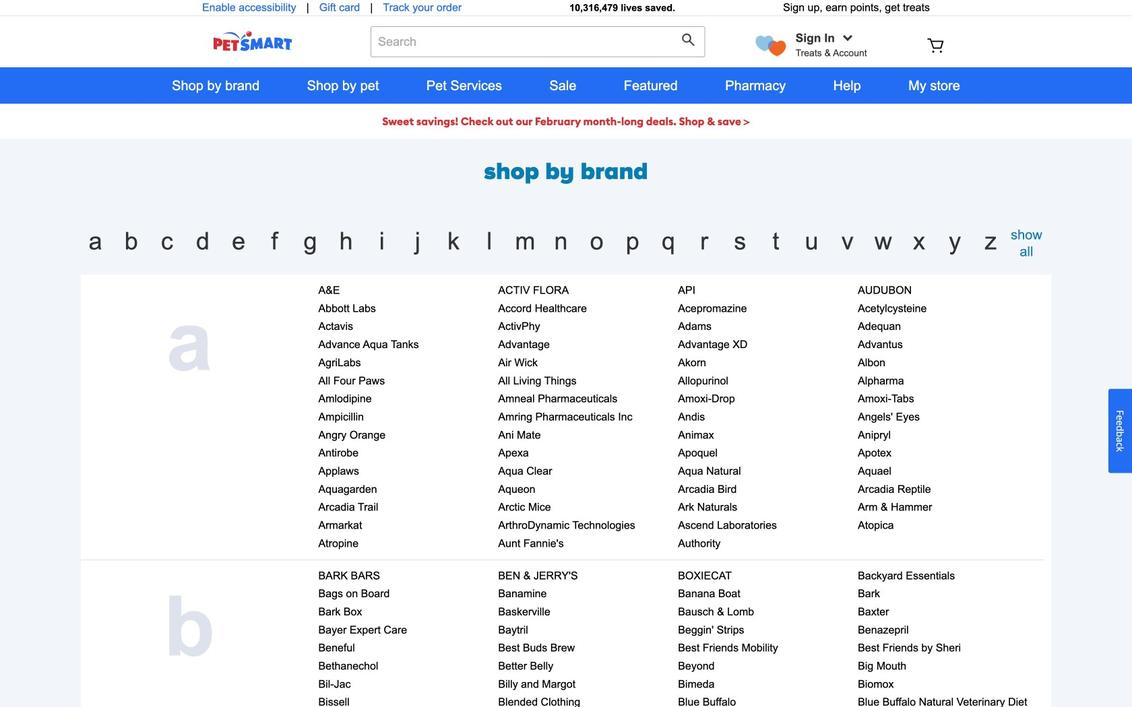 Task type: locate. For each thing, give the bounding box(es) containing it.
loyalty icon image
[[756, 36, 786, 56]]

None search field
[[371, 26, 706, 71]]

search text field
[[371, 26, 706, 57]]

petsmart image
[[189, 31, 317, 51]]

None submit
[[682, 33, 699, 50]]

main content
[[0, 139, 1132, 708]]



Task type: vqa. For each thing, say whether or not it's contained in the screenshot.
SUBMIT
yes



